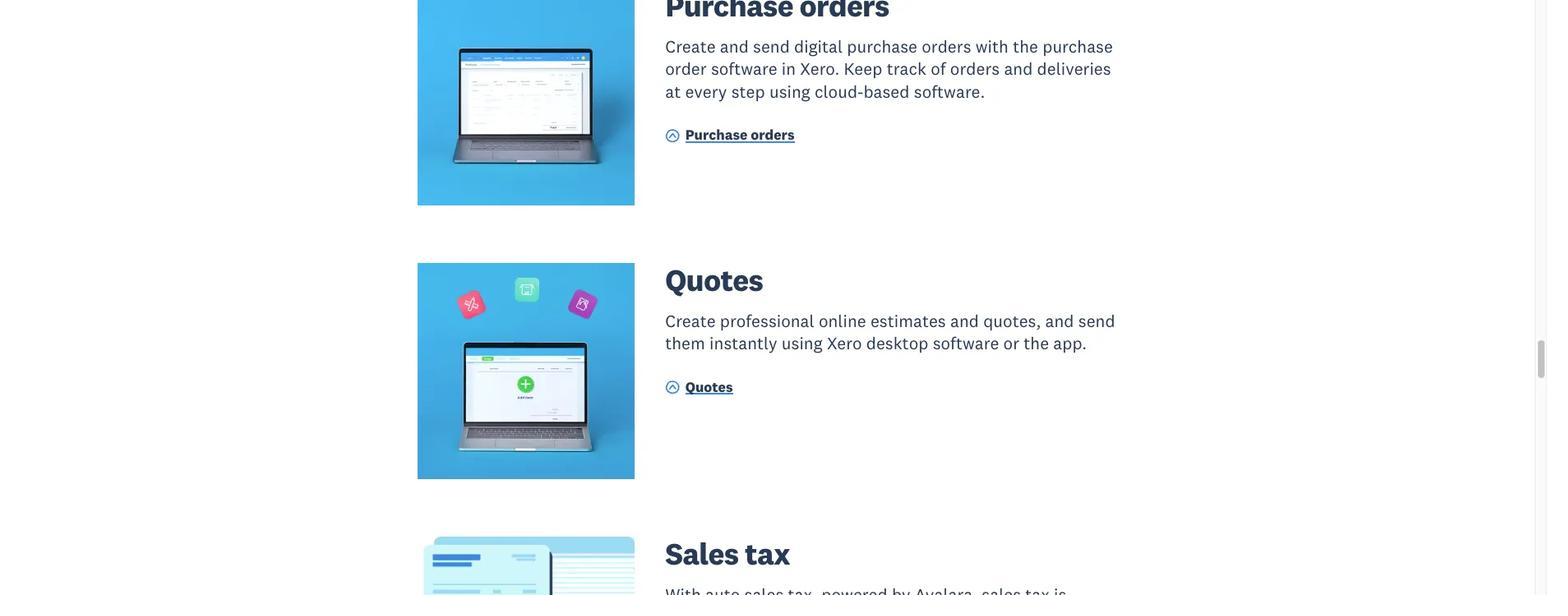 Task type: locate. For each thing, give the bounding box(es) containing it.
at
[[665, 80, 681, 103]]

the right or
[[1024, 332, 1049, 354]]

them
[[665, 332, 705, 354]]

purchase orders button
[[665, 126, 795, 148]]

0 horizontal spatial send
[[753, 35, 790, 58]]

purchase up keep
[[847, 35, 918, 58]]

using down professional
[[782, 332, 823, 354]]

0 vertical spatial send
[[753, 35, 790, 58]]

orders
[[922, 35, 972, 58], [950, 58, 1000, 80], [751, 126, 795, 144]]

create inside the create and send digital purchase orders with the purchase order software in xero. keep track of orders and deliveries at every step using cloud-based software.
[[665, 35, 716, 58]]

create
[[665, 35, 716, 58], [665, 310, 716, 332]]

create and send digital purchase orders with the purchase order software in xero. keep track of orders and deliveries at every step using cloud-based software.
[[665, 35, 1113, 103]]

quotes
[[665, 260, 763, 299], [686, 378, 733, 396]]

using down in
[[770, 80, 811, 103]]

using
[[770, 80, 811, 103], [782, 332, 823, 354]]

purchase
[[847, 35, 918, 58], [1043, 35, 1113, 58]]

create professional online estimates and quotes, and send them instantly using xero desktop software or the app.
[[665, 310, 1116, 354]]

0 horizontal spatial purchase
[[847, 35, 918, 58]]

0 vertical spatial software
[[711, 58, 778, 80]]

step
[[732, 80, 765, 103]]

1 vertical spatial the
[[1024, 332, 1049, 354]]

0 horizontal spatial software
[[711, 58, 778, 80]]

the right with
[[1013, 35, 1039, 58]]

1 horizontal spatial purchase
[[1043, 35, 1113, 58]]

create for order
[[665, 35, 716, 58]]

track
[[887, 58, 927, 80]]

1 vertical spatial using
[[782, 332, 823, 354]]

create inside create professional online estimates and quotes, and send them instantly using xero desktop software or the app.
[[665, 310, 716, 332]]

estimates
[[871, 310, 946, 332]]

quotes down them
[[686, 378, 733, 396]]

professional
[[720, 310, 815, 332]]

send up in
[[753, 35, 790, 58]]

1 vertical spatial create
[[665, 310, 716, 332]]

based
[[864, 80, 910, 103]]

1 horizontal spatial send
[[1079, 310, 1116, 332]]

orders down step
[[751, 126, 795, 144]]

deliveries
[[1037, 58, 1111, 80]]

0 vertical spatial using
[[770, 80, 811, 103]]

order
[[665, 58, 707, 80]]

keep
[[844, 58, 883, 80]]

the inside the create and send digital purchase orders with the purchase order software in xero. keep track of orders and deliveries at every step using cloud-based software.
[[1013, 35, 1039, 58]]

quotes inside button
[[686, 378, 733, 396]]

1 horizontal spatial software
[[933, 332, 999, 354]]

and up step
[[720, 35, 749, 58]]

1 vertical spatial quotes
[[686, 378, 733, 396]]

0 vertical spatial quotes
[[665, 260, 763, 299]]

the
[[1013, 35, 1039, 58], [1024, 332, 1049, 354]]

send up app.
[[1079, 310, 1116, 332]]

purchase up deliveries
[[1043, 35, 1113, 58]]

orders up of
[[922, 35, 972, 58]]

and
[[720, 35, 749, 58], [1004, 58, 1033, 80], [951, 310, 979, 332], [1046, 310, 1074, 332]]

1 purchase from the left
[[847, 35, 918, 58]]

0 vertical spatial create
[[665, 35, 716, 58]]

0 vertical spatial the
[[1013, 35, 1039, 58]]

software
[[711, 58, 778, 80], [933, 332, 999, 354]]

create up them
[[665, 310, 716, 332]]

send
[[753, 35, 790, 58], [1079, 310, 1116, 332]]

1 vertical spatial send
[[1079, 310, 1116, 332]]

1 create from the top
[[665, 35, 716, 58]]

software inside create professional online estimates and quotes, and send them instantly using xero desktop software or the app.
[[933, 332, 999, 354]]

software up step
[[711, 58, 778, 80]]

quotes up professional
[[665, 260, 763, 299]]

create up the order
[[665, 35, 716, 58]]

desktop
[[866, 332, 929, 354]]

sales
[[665, 535, 739, 573]]

software left or
[[933, 332, 999, 354]]

2 create from the top
[[665, 310, 716, 332]]

1 vertical spatial software
[[933, 332, 999, 354]]



Task type: vqa. For each thing, say whether or not it's contained in the screenshot.
the top "Quotes"
yes



Task type: describe. For each thing, give the bounding box(es) containing it.
purchase orders
[[686, 126, 795, 144]]

orders inside button
[[751, 126, 795, 144]]

quotes button
[[665, 378, 733, 400]]

send inside the create and send digital purchase orders with the purchase order software in xero. keep track of orders and deliveries at every step using cloud-based software.
[[753, 35, 790, 58]]

online
[[819, 310, 866, 332]]

app.
[[1054, 332, 1087, 354]]

and down with
[[1004, 58, 1033, 80]]

xero.
[[800, 58, 840, 80]]

in
[[782, 58, 796, 80]]

the inside create professional online estimates and quotes, and send them instantly using xero desktop software or the app.
[[1024, 332, 1049, 354]]

tax
[[745, 535, 790, 573]]

every
[[685, 80, 727, 103]]

2 purchase from the left
[[1043, 35, 1113, 58]]

using inside create professional online estimates and quotes, and send them instantly using xero desktop software or the app.
[[782, 332, 823, 354]]

of
[[931, 58, 946, 80]]

orders down with
[[950, 58, 1000, 80]]

software inside the create and send digital purchase orders with the purchase order software in xero. keep track of orders and deliveries at every step using cloud-based software.
[[711, 58, 778, 80]]

sales tax
[[665, 535, 790, 573]]

xero
[[827, 332, 862, 354]]

digital
[[794, 35, 843, 58]]

using inside the create and send digital purchase orders with the purchase order software in xero. keep track of orders and deliveries at every step using cloud-based software.
[[770, 80, 811, 103]]

purchase
[[686, 126, 748, 144]]

with
[[976, 35, 1009, 58]]

instantly
[[710, 332, 778, 354]]

create for instantly
[[665, 310, 716, 332]]

send inside create professional online estimates and quotes, and send them instantly using xero desktop software or the app.
[[1079, 310, 1116, 332]]

quotes,
[[984, 310, 1041, 332]]

software.
[[914, 80, 985, 103]]

and up app.
[[1046, 310, 1074, 332]]

and left quotes,
[[951, 310, 979, 332]]

or
[[1004, 332, 1020, 354]]

cloud-
[[815, 80, 864, 103]]



